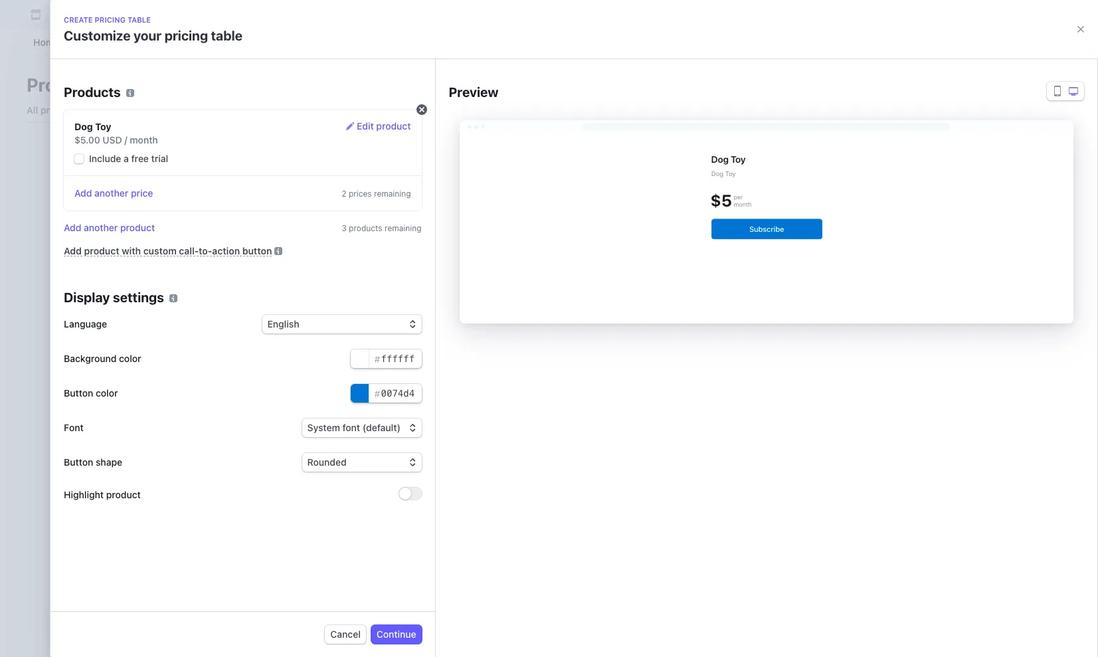 Task type: vqa. For each thing, say whether or not it's contained in the screenshot.
"Recent" element
no



Task type: describe. For each thing, give the bounding box(es) containing it.
prices
[[349, 189, 372, 199]]

website.
[[398, 340, 434, 351]]

2 prices remaining
[[342, 189, 411, 199]]

product up with
[[120, 222, 155, 233]]

trial
[[151, 153, 168, 164]]

a for branded,
[[429, 327, 434, 338]]

view
[[436, 340, 458, 351]]

embed
[[594, 327, 623, 338]]

add for add product with custom call-to-action button
[[64, 245, 82, 257]]

add another price button
[[74, 187, 153, 200]]

dog
[[74, 121, 93, 132]]

another for product
[[84, 222, 118, 233]]

docs
[[460, 340, 482, 351]]

month
[[130, 134, 158, 146]]

pricing inside create a branded, responsive pricing table to embed on your website.
[[527, 327, 556, 338]]

view docs link
[[436, 339, 492, 353]]

branded,
[[437, 327, 475, 338]]

create for create pricing table
[[417, 372, 446, 383]]

2
[[342, 189, 347, 199]]

usd
[[103, 134, 122, 146]]

include a free trial
[[89, 153, 168, 164]]

shape
[[96, 457, 122, 468]]

add product with custom call-to-action button
[[64, 245, 272, 257]]

dog toy $5.00 usd / month
[[74, 121, 158, 146]]

color for background color
[[119, 353, 141, 364]]

remaining for add another product
[[385, 223, 422, 233]]

add product with custom call-to-action button button
[[64, 245, 272, 257]]

add another price
[[74, 187, 153, 199]]

product for highlight
[[106, 489, 141, 500]]

table inside create a branded, responsive pricing table to embed on your website.
[[559, 327, 580, 338]]

font
[[64, 422, 84, 433]]

view docs
[[436, 340, 482, 351]]

create pricing table customize your pricing table
[[64, 15, 243, 43]]

your inside create pricing table customize your pricing table
[[134, 28, 162, 43]]

customize
[[64, 28, 131, 43]]

color for button color
[[96, 387, 118, 399]]

create pricing table link
[[398, 369, 525, 387]]

cancel
[[331, 629, 361, 640]]

button color
[[64, 387, 118, 399]]

button for button shape
[[64, 457, 93, 468]]

add for add another product
[[64, 222, 81, 233]]

to-
[[199, 245, 212, 257]]

free
[[131, 153, 149, 164]]

edit
[[357, 120, 374, 132]]



Task type: locate. For each thing, give the bounding box(es) containing it.
2 button from the top
[[64, 457, 93, 468]]

None text field
[[351, 384, 422, 403]]

create a branded, responsive pricing table to embed on your website.
[[398, 327, 658, 351]]

1 vertical spatial add
[[64, 222, 81, 233]]

None text field
[[351, 350, 422, 368]]

english
[[268, 318, 299, 330]]

0 vertical spatial remaining
[[374, 189, 411, 199]]

color
[[119, 353, 141, 364], [96, 387, 118, 399]]

2 vertical spatial a
[[429, 327, 434, 338]]

display settings
[[64, 290, 164, 305]]

toy
[[95, 121, 111, 132]]

to
[[583, 327, 591, 338]]

product for add
[[84, 245, 119, 257]]

your
[[134, 28, 162, 43], [639, 327, 658, 338]]

remaining right products
[[385, 223, 422, 233]]

price
[[131, 187, 153, 199]]

background
[[64, 353, 117, 364]]

continue
[[377, 629, 416, 640]]

a for pricing
[[443, 306, 450, 321]]

button shape
[[64, 457, 122, 468]]

edit product button
[[346, 120, 411, 134]]

0 horizontal spatial a
[[124, 153, 129, 164]]

product down shape
[[106, 489, 141, 500]]

another down add another price button
[[84, 222, 118, 233]]

0 vertical spatial a
[[124, 153, 129, 164]]

create inside create a branded, responsive pricing table to embed on your website.
[[398, 327, 427, 338]]

highlight
[[64, 489, 104, 500]]

your inside create a branded, responsive pricing table to embed on your website.
[[639, 327, 658, 338]]

0 vertical spatial color
[[119, 353, 141, 364]]

button
[[64, 387, 93, 399], [64, 457, 93, 468]]

another for price
[[94, 187, 129, 199]]

add down include in the left top of the page
[[74, 187, 92, 199]]

highlight product
[[64, 489, 141, 500]]

product right edit at the left of the page
[[376, 120, 411, 132]]

call-
[[179, 245, 199, 257]]

background color
[[64, 353, 141, 364]]

table
[[128, 15, 151, 24], [211, 28, 243, 43], [500, 306, 531, 321], [559, 327, 580, 338], [481, 372, 503, 383]]

/
[[125, 134, 127, 146]]

product
[[376, 120, 411, 132], [120, 222, 155, 233], [84, 245, 119, 257], [106, 489, 141, 500]]

button left shape
[[64, 457, 93, 468]]

display
[[64, 290, 110, 305]]

add down add another price button
[[64, 222, 81, 233]]

a left free
[[124, 153, 129, 164]]

0 horizontal spatial color
[[96, 387, 118, 399]]

1 vertical spatial remaining
[[385, 223, 422, 233]]

button for button color
[[64, 387, 93, 399]]

0 vertical spatial another
[[94, 187, 129, 199]]

cancel button
[[325, 625, 366, 644]]

a inside create a branded, responsive pricing table to embed on your website.
[[429, 327, 434, 338]]

remaining
[[374, 189, 411, 199], [385, 223, 422, 233]]

3
[[342, 223, 347, 233]]

create
[[64, 15, 93, 24], [398, 306, 440, 321], [398, 327, 427, 338], [417, 372, 446, 383]]

create inside create pricing table customize your pricing table
[[64, 15, 93, 24]]

0 vertical spatial add
[[74, 187, 92, 199]]

1 horizontal spatial color
[[119, 353, 141, 364]]

products
[[349, 223, 383, 233]]

another
[[94, 187, 129, 199], [84, 222, 118, 233]]

button
[[242, 245, 272, 257]]

0 vertical spatial your
[[134, 28, 162, 43]]

your right on
[[639, 327, 658, 338]]

3 products remaining
[[342, 223, 422, 233]]

0 vertical spatial button
[[64, 387, 93, 399]]

create a pricing table
[[398, 306, 531, 321]]

1 vertical spatial a
[[443, 306, 450, 321]]

add for add another price
[[74, 187, 92, 199]]

english button
[[262, 315, 422, 334]]

1 button from the top
[[64, 387, 93, 399]]

a for free
[[124, 153, 129, 164]]

a up website.
[[429, 327, 434, 338]]

create pricing table
[[417, 372, 503, 383]]

include
[[89, 153, 121, 164]]

another left price
[[94, 187, 129, 199]]

add another product button
[[64, 221, 155, 235]]

remaining for add another price
[[374, 189, 411, 199]]

$5.00
[[74, 134, 100, 146]]

create for create a pricing table
[[398, 306, 440, 321]]

products
[[27, 74, 105, 96], [64, 84, 121, 100]]

responsive
[[478, 327, 524, 338]]

1 horizontal spatial your
[[639, 327, 658, 338]]

preview
[[449, 84, 499, 100]]

continue button
[[371, 625, 422, 644]]

remaining right prices
[[374, 189, 411, 199]]

1 vertical spatial your
[[639, 327, 658, 338]]

with
[[122, 245, 141, 257]]

color down background color
[[96, 387, 118, 399]]

1 horizontal spatial a
[[429, 327, 434, 338]]

add
[[74, 187, 92, 199], [64, 222, 81, 233], [64, 245, 82, 257]]

edit product
[[357, 120, 411, 132]]

2 horizontal spatial a
[[443, 306, 450, 321]]

a
[[124, 153, 129, 164], [443, 306, 450, 321], [429, 327, 434, 338]]

1 vertical spatial color
[[96, 387, 118, 399]]

on
[[626, 327, 637, 338]]

language
[[64, 318, 107, 330]]

color right background
[[119, 353, 141, 364]]

0 horizontal spatial your
[[134, 28, 162, 43]]

your right customize
[[134, 28, 162, 43]]

create for create a branded, responsive pricing table to embed on your website.
[[398, 327, 427, 338]]

1 vertical spatial another
[[84, 222, 118, 233]]

product down add another product button
[[84, 245, 119, 257]]

2 vertical spatial add
[[64, 245, 82, 257]]

add down add another product button
[[64, 245, 82, 257]]

add another product
[[64, 222, 155, 233]]

settings
[[113, 290, 164, 305]]

a up branded,
[[443, 306, 450, 321]]

action
[[212, 245, 240, 257]]

pricing
[[95, 15, 126, 24], [165, 28, 208, 43], [453, 306, 497, 321], [527, 327, 556, 338], [448, 372, 479, 383]]

create for create pricing table customize your pricing table
[[64, 15, 93, 24]]

button up font
[[64, 387, 93, 399]]

1 vertical spatial button
[[64, 457, 93, 468]]

custom
[[143, 245, 177, 257]]

product for edit
[[376, 120, 411, 132]]



